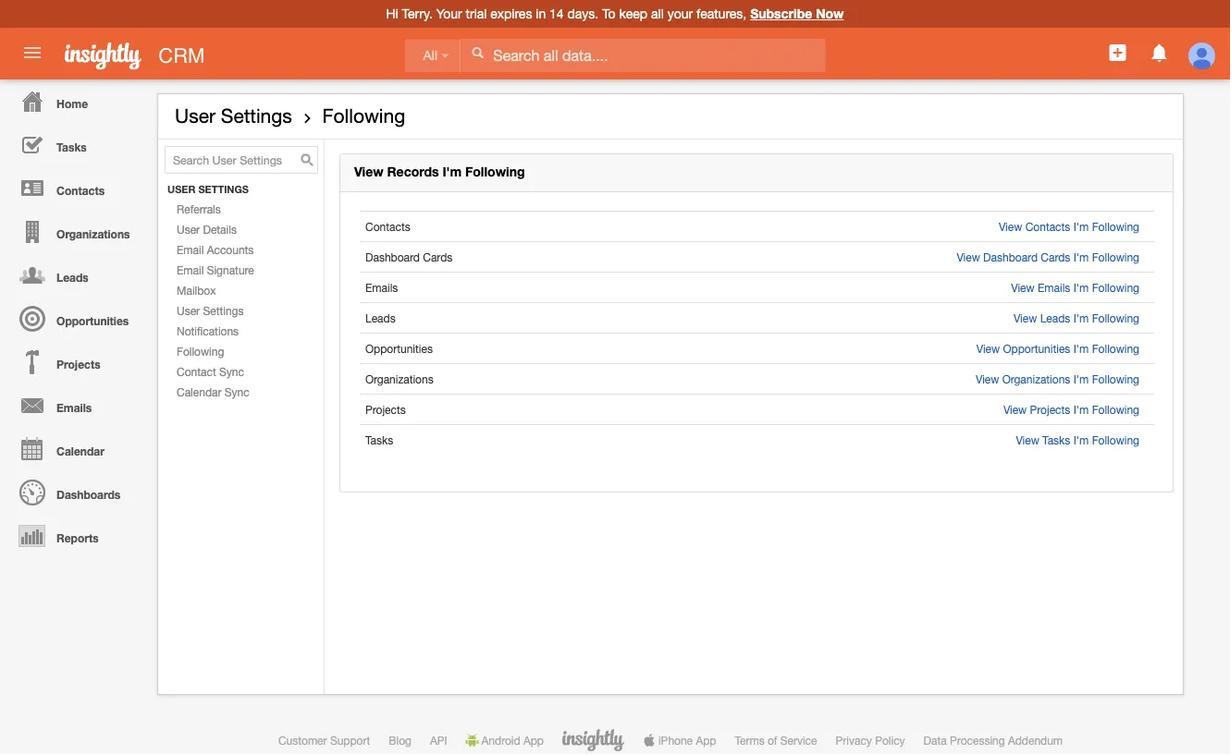 Task type: describe. For each thing, give the bounding box(es) containing it.
2 horizontal spatial organizations
[[1002, 373, 1070, 386]]

blog link
[[389, 734, 411, 747]]

emails link
[[5, 384, 148, 427]]

following up records
[[322, 105, 405, 127]]

settings inside user settings referrals user details email accounts email signature mailbox user settings notifications following contact sync calendar sync
[[203, 304, 244, 317]]

referrals link
[[158, 199, 324, 219]]

accounts
[[207, 243, 254, 256]]

android app
[[481, 734, 544, 747]]

referrals
[[177, 203, 221, 216]]

Search all data.... text field
[[461, 39, 825, 72]]

0 vertical spatial settings
[[221, 105, 292, 127]]

2 horizontal spatial contacts
[[1025, 220, 1070, 233]]

policy
[[875, 734, 905, 747]]

iphone app link
[[643, 734, 716, 747]]

i'm for records
[[442, 164, 462, 179]]

view for view dashboard cards i'm following
[[957, 251, 980, 264]]

contacts inside navigation
[[56, 184, 105, 197]]

following for view leads i'm following
[[1092, 312, 1139, 325]]

view projects i'm following link
[[1003, 403, 1139, 416]]

view leads i'm following
[[1014, 312, 1139, 325]]

i'm up view emails i'm following
[[1073, 251, 1089, 264]]

view opportunities i'm following link
[[976, 342, 1139, 355]]

following for view emails i'm following
[[1092, 281, 1139, 294]]

following for view tasks i'm following
[[1092, 434, 1139, 447]]

view opportunities i'm following
[[976, 342, 1139, 355]]

view projects i'm following
[[1003, 403, 1139, 416]]

2 vertical spatial user
[[177, 304, 200, 317]]

iphone
[[658, 734, 693, 747]]

app for android app
[[523, 734, 544, 747]]

details
[[203, 223, 237, 236]]

i'm for organizations
[[1073, 373, 1089, 386]]

contact
[[177, 365, 216, 378]]

to
[[602, 6, 616, 21]]

2 dashboard from the left
[[983, 251, 1038, 264]]

1 email from the top
[[177, 243, 204, 256]]

view organizations i'm following
[[976, 373, 1139, 386]]

crm
[[158, 43, 205, 67]]

app for iphone app
[[696, 734, 716, 747]]

view dashboard cards i'm following link
[[957, 251, 1139, 264]]

0 vertical spatial sync
[[219, 365, 244, 378]]

opportunities inside navigation
[[56, 314, 129, 327]]

android
[[481, 734, 520, 747]]

android app link
[[466, 734, 544, 747]]

view records i'm following
[[354, 164, 525, 179]]

dashboards link
[[5, 471, 148, 514]]

api
[[430, 734, 447, 747]]

customer support
[[278, 734, 370, 747]]

0 vertical spatial user
[[175, 105, 215, 127]]

1 vertical spatial sync
[[225, 386, 249, 399]]

calendar link
[[5, 427, 148, 471]]

privacy policy
[[836, 734, 905, 747]]

view for view projects i'm following
[[1003, 403, 1027, 416]]

subscribe now link
[[750, 6, 844, 21]]

tasks inside navigation
[[56, 141, 87, 154]]

calendar inside user settings referrals user details email accounts email signature mailbox user settings notifications following contact sync calendar sync
[[177, 386, 221, 399]]

2 horizontal spatial opportunities
[[1003, 342, 1070, 355]]

contacts link
[[5, 166, 148, 210]]

i'm for leads
[[1073, 312, 1089, 325]]

of
[[768, 734, 777, 747]]

blog
[[389, 734, 411, 747]]

tasks link
[[5, 123, 148, 166]]

data processing addendum
[[924, 734, 1063, 747]]

terms
[[735, 734, 765, 747]]

notifications link
[[158, 321, 324, 341]]

mailbox
[[177, 284, 216, 297]]

1 horizontal spatial contacts
[[365, 220, 410, 233]]

view for view leads i'm following
[[1014, 312, 1037, 325]]

settings
[[198, 184, 249, 196]]

records
[[387, 164, 439, 179]]

dashboards
[[56, 488, 120, 501]]

iphone app
[[658, 734, 716, 747]]

projects link
[[5, 340, 148, 384]]

view for view records i'm following
[[354, 164, 383, 179]]

home
[[56, 97, 88, 110]]

0 horizontal spatial leads
[[56, 271, 89, 284]]

customer support link
[[278, 734, 370, 747]]

your
[[436, 6, 462, 21]]

1 horizontal spatial opportunities
[[365, 342, 433, 355]]

privacy policy link
[[836, 734, 905, 747]]

following for view organizations i'm following
[[1092, 373, 1139, 386]]

mailbox link
[[158, 280, 324, 301]]

view organizations i'm following link
[[976, 373, 1139, 386]]

data processing addendum link
[[924, 734, 1063, 747]]

subscribe
[[750, 6, 812, 21]]

api link
[[430, 734, 447, 747]]

organizations link
[[5, 210, 148, 253]]

days.
[[567, 6, 599, 21]]

1 vertical spatial following link
[[158, 341, 324, 362]]

notifications image
[[1148, 42, 1171, 64]]

reports
[[56, 532, 99, 545]]

opportunities link
[[5, 297, 148, 340]]

following for view projects i'm following
[[1092, 403, 1139, 416]]

view for view organizations i'm following
[[976, 373, 999, 386]]

terry.
[[402, 6, 433, 21]]



Task type: vqa. For each thing, say whether or not it's contained in the screenshot.


Task type: locate. For each thing, give the bounding box(es) containing it.
following up "contact"
[[177, 345, 224, 358]]

app right iphone
[[696, 734, 716, 747]]

2 horizontal spatial leads
[[1040, 312, 1070, 325]]

projects inside navigation
[[56, 358, 100, 371]]

i'm for contacts
[[1073, 220, 1089, 233]]

1 cards from the left
[[423, 251, 452, 264]]

2 email from the top
[[177, 264, 204, 277]]

tasks
[[56, 141, 87, 154], [365, 434, 393, 447], [1042, 434, 1070, 447]]

view contacts i'm following link
[[999, 220, 1139, 233]]

0 horizontal spatial tasks
[[56, 141, 87, 154]]

view dashboard cards i'm following
[[957, 251, 1139, 264]]

dashboard cards
[[365, 251, 452, 264]]

emails down "view dashboard cards i'm following"
[[1038, 281, 1070, 294]]

support
[[330, 734, 370, 747]]

signature
[[207, 264, 254, 277]]

2 cards from the left
[[1041, 251, 1070, 264]]

email
[[177, 243, 204, 256], [177, 264, 204, 277]]

calendar up dashboards link
[[56, 445, 104, 458]]

navigation containing home
[[0, 80, 148, 558]]

0 horizontal spatial projects
[[56, 358, 100, 371]]

following for view contacts i'm following
[[1092, 220, 1139, 233]]

following for view opportunities i'm following
[[1092, 342, 1139, 355]]

Search User Settings text field
[[165, 146, 318, 174]]

cards
[[423, 251, 452, 264], [1041, 251, 1070, 264]]

leads up view opportunities i'm following
[[1040, 312, 1070, 325]]

view contacts i'm following
[[999, 220, 1139, 233]]

view for view opportunities i'm following
[[976, 342, 1000, 355]]

0 vertical spatial calendar
[[177, 386, 221, 399]]

emails up the calendar link
[[56, 401, 92, 414]]

i'm down view emails i'm following link
[[1073, 312, 1089, 325]]

contacts up view dashboard cards i'm following link
[[1025, 220, 1070, 233]]

contacts up dashboard cards
[[365, 220, 410, 233]]

app
[[523, 734, 544, 747], [696, 734, 716, 747]]

white image
[[471, 46, 484, 59]]

opportunities
[[56, 314, 129, 327], [365, 342, 433, 355], [1003, 342, 1070, 355]]

user down referrals
[[177, 223, 200, 236]]

following link up records
[[322, 105, 405, 127]]

all
[[423, 48, 438, 63]]

following inside user settings referrals user details email accounts email signature mailbox user settings notifications following contact sync calendar sync
[[177, 345, 224, 358]]

cards down view contacts i'm following link
[[1041, 251, 1070, 264]]

user
[[167, 184, 195, 196]]

i'm up view tasks i'm following
[[1073, 403, 1089, 416]]

0 horizontal spatial organizations
[[56, 228, 130, 240]]

user details link
[[158, 219, 324, 240]]

user
[[175, 105, 215, 127], [177, 223, 200, 236], [177, 304, 200, 317]]

calendar sync link
[[158, 382, 324, 402]]

your
[[667, 6, 693, 21]]

processing
[[950, 734, 1005, 747]]

following up view projects i'm following
[[1092, 373, 1139, 386]]

0 vertical spatial email
[[177, 243, 204, 256]]

i'm for emails
[[1073, 281, 1089, 294]]

following right records
[[465, 164, 525, 179]]

view for view tasks i'm following
[[1016, 434, 1039, 447]]

i'm up view dashboard cards i'm following link
[[1073, 220, 1089, 233]]

following down view leads i'm following link
[[1092, 342, 1139, 355]]

2 horizontal spatial tasks
[[1042, 434, 1070, 447]]

following up view tasks i'm following
[[1092, 403, 1139, 416]]

navigation
[[0, 80, 148, 558]]

emails down dashboard cards
[[365, 281, 398, 294]]

0 horizontal spatial emails
[[56, 401, 92, 414]]

leads up opportunities link
[[56, 271, 89, 284]]

1 horizontal spatial emails
[[365, 281, 398, 294]]

user settings
[[175, 105, 292, 127]]

home link
[[5, 80, 148, 123]]

view emails i'm following
[[1011, 281, 1139, 294]]

i'm for opportunities
[[1073, 342, 1089, 355]]

leads down dashboard cards
[[365, 312, 396, 325]]

sync up calendar sync link
[[219, 365, 244, 378]]

0 horizontal spatial calendar
[[56, 445, 104, 458]]

1 horizontal spatial app
[[696, 734, 716, 747]]

service
[[780, 734, 817, 747]]

contacts up organizations link
[[56, 184, 105, 197]]

privacy
[[836, 734, 872, 747]]

sync down contact sync link
[[225, 386, 249, 399]]

settings up notifications
[[203, 304, 244, 317]]

1 horizontal spatial tasks
[[365, 434, 393, 447]]

user settings link
[[175, 105, 292, 127], [158, 301, 324, 321]]

1 vertical spatial user
[[177, 223, 200, 236]]

following
[[322, 105, 405, 127], [465, 164, 525, 179], [1092, 220, 1139, 233], [1092, 251, 1139, 264], [1092, 281, 1139, 294], [1092, 312, 1139, 325], [1092, 342, 1139, 355], [177, 345, 224, 358], [1092, 373, 1139, 386], [1092, 403, 1139, 416], [1092, 434, 1139, 447]]

following link down notifications
[[158, 341, 324, 362]]

0 horizontal spatial dashboard
[[365, 251, 420, 264]]

app right the android
[[523, 734, 544, 747]]

0 horizontal spatial opportunities
[[56, 314, 129, 327]]

settings
[[221, 105, 292, 127], [203, 304, 244, 317]]

view
[[354, 164, 383, 179], [999, 220, 1022, 233], [957, 251, 980, 264], [1011, 281, 1035, 294], [1014, 312, 1037, 325], [976, 342, 1000, 355], [976, 373, 999, 386], [1003, 403, 1027, 416], [1016, 434, 1039, 447]]

leads link
[[5, 253, 148, 297]]

1 horizontal spatial calendar
[[177, 386, 221, 399]]

1 vertical spatial calendar
[[56, 445, 104, 458]]

i'm for tasks
[[1073, 434, 1089, 447]]

i'm for projects
[[1073, 403, 1089, 416]]

calendar down "contact"
[[177, 386, 221, 399]]

terms of service
[[735, 734, 817, 747]]

0 horizontal spatial contacts
[[56, 184, 105, 197]]

14
[[549, 6, 564, 21]]

user settings link up search user settings text field
[[175, 105, 292, 127]]

calendar inside navigation
[[56, 445, 104, 458]]

all
[[651, 6, 664, 21]]

view tasks i'm following
[[1016, 434, 1139, 447]]

i'm
[[442, 164, 462, 179], [1073, 220, 1089, 233], [1073, 251, 1089, 264], [1073, 281, 1089, 294], [1073, 312, 1089, 325], [1073, 342, 1089, 355], [1073, 373, 1089, 386], [1073, 403, 1089, 416], [1073, 434, 1089, 447]]

i'm up view leads i'm following
[[1073, 281, 1089, 294]]

following up view emails i'm following link
[[1092, 220, 1139, 233]]

1 horizontal spatial projects
[[365, 403, 406, 416]]

1 vertical spatial email
[[177, 264, 204, 277]]

i'm up view projects i'm following
[[1073, 373, 1089, 386]]

all link
[[405, 39, 461, 73]]

1 app from the left
[[523, 734, 544, 747]]

i'm down view leads i'm following
[[1073, 342, 1089, 355]]

following up view leads i'm following
[[1092, 281, 1139, 294]]

dashboard down view contacts i'm following link
[[983, 251, 1038, 264]]

contacts
[[56, 184, 105, 197], [365, 220, 410, 233], [1025, 220, 1070, 233]]

now
[[816, 6, 844, 21]]

terms of service link
[[735, 734, 817, 747]]

user down mailbox
[[177, 304, 200, 317]]

organizations inside navigation
[[56, 228, 130, 240]]

1 vertical spatial user settings link
[[158, 301, 324, 321]]

i'm right records
[[442, 164, 462, 179]]

user settings referrals user details email accounts email signature mailbox user settings notifications following contact sync calendar sync
[[167, 184, 254, 399]]

notifications
[[177, 325, 239, 338]]

expires
[[490, 6, 532, 21]]

2 horizontal spatial emails
[[1038, 281, 1070, 294]]

following down view projects i'm following
[[1092, 434, 1139, 447]]

view for view emails i'm following
[[1011, 281, 1035, 294]]

hi terry. your trial expires in 14 days. to keep all your features, subscribe now
[[386, 6, 844, 21]]

settings up search user settings text field
[[221, 105, 292, 127]]

view for view contacts i'm following
[[999, 220, 1022, 233]]

data
[[924, 734, 947, 747]]

0 vertical spatial user settings link
[[175, 105, 292, 127]]

projects
[[56, 358, 100, 371], [365, 403, 406, 416], [1030, 403, 1070, 416]]

opportunities up view organizations i'm following link
[[1003, 342, 1070, 355]]

contact sync link
[[158, 362, 324, 382]]

reports link
[[5, 514, 148, 558]]

user settings link up notifications
[[158, 301, 324, 321]]

0 horizontal spatial cards
[[423, 251, 452, 264]]

0 vertical spatial following link
[[322, 105, 405, 127]]

view leads i'm following link
[[1014, 312, 1139, 325]]

0 horizontal spatial app
[[523, 734, 544, 747]]

email down details
[[177, 243, 204, 256]]

emails inside navigation
[[56, 401, 92, 414]]

in
[[536, 6, 546, 21]]

emails
[[365, 281, 398, 294], [1038, 281, 1070, 294], [56, 401, 92, 414]]

opportunities down dashboard cards
[[365, 342, 433, 355]]

1 horizontal spatial leads
[[365, 312, 396, 325]]

user down the crm
[[175, 105, 215, 127]]

1 dashboard from the left
[[365, 251, 420, 264]]

view emails i'm following link
[[1011, 281, 1139, 294]]

email up mailbox
[[177, 264, 204, 277]]

1 horizontal spatial organizations
[[365, 373, 433, 386]]

1 vertical spatial settings
[[203, 304, 244, 317]]

customer
[[278, 734, 327, 747]]

addendum
[[1008, 734, 1063, 747]]

1 horizontal spatial cards
[[1041, 251, 1070, 264]]

trial
[[466, 6, 487, 21]]

i'm down view projects i'm following
[[1073, 434, 1089, 447]]

calendar
[[177, 386, 221, 399], [56, 445, 104, 458]]

view tasks i'm following link
[[1016, 434, 1139, 447]]

following up view emails i'm following
[[1092, 251, 1139, 264]]

cards down view records i'm following
[[423, 251, 452, 264]]

keep
[[619, 6, 648, 21]]

hi
[[386, 6, 398, 21]]

opportunities up projects link at left
[[56, 314, 129, 327]]

dashboard down records
[[365, 251, 420, 264]]

2 app from the left
[[696, 734, 716, 747]]

2 horizontal spatial projects
[[1030, 403, 1070, 416]]

features,
[[696, 6, 747, 21]]

following for view records i'm following
[[465, 164, 525, 179]]

email accounts link
[[158, 240, 324, 260]]

email signature link
[[158, 260, 324, 280]]

1 horizontal spatial dashboard
[[983, 251, 1038, 264]]

following down view emails i'm following
[[1092, 312, 1139, 325]]



